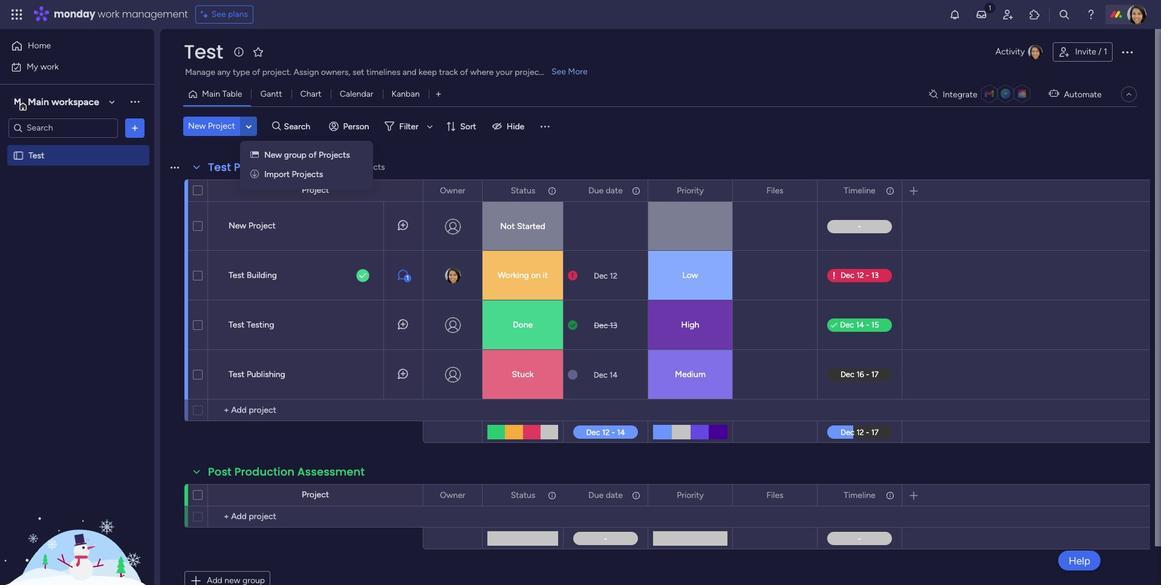 Task type: locate. For each thing, give the bounding box(es) containing it.
1 vertical spatial dec
[[594, 321, 608, 330]]

2 status field from the top
[[508, 489, 539, 502]]

manage any type of project. assign owners, set timelines and keep track of where your project stands.
[[185, 67, 571, 77]]

1 vertical spatial timeline
[[844, 490, 876, 501]]

1 vertical spatial new
[[264, 150, 282, 160]]

dec for working on it
[[594, 271, 608, 280]]

main inside 'workspace selection' element
[[28, 96, 49, 107]]

column information image
[[547, 186, 557, 196], [631, 186, 641, 196], [547, 491, 557, 501], [631, 491, 641, 501], [886, 491, 895, 501]]

add view image
[[436, 90, 441, 99]]

of right track
[[460, 67, 468, 77]]

Test Production Pipeline field
[[205, 160, 343, 175]]

Search in workspace field
[[25, 121, 101, 135]]

1 priority from the top
[[677, 185, 704, 196]]

on
[[531, 270, 541, 281]]

main table button
[[183, 85, 251, 104]]

invite / 1
[[1075, 47, 1108, 57]]

2 due date from the top
[[589, 490, 623, 501]]

1 vertical spatial due date
[[589, 490, 623, 501]]

assessment
[[298, 465, 365, 480]]

0 vertical spatial production
[[234, 160, 294, 175]]

Files field
[[764, 184, 787, 197], [764, 489, 787, 502]]

new up test building
[[229, 221, 246, 231]]

chart
[[300, 89, 322, 99]]

status
[[511, 185, 536, 196], [511, 490, 536, 501]]

post
[[208, 465, 232, 480]]

autopilot image
[[1049, 86, 1059, 101]]

your
[[496, 67, 513, 77]]

Search field
[[281, 118, 317, 135]]

project down pipeline
[[302, 185, 329, 195]]

dec left 13
[[594, 321, 608, 330]]

of right group at left top
[[309, 150, 317, 160]]

see
[[212, 9, 226, 19], [552, 67, 566, 77]]

new project up test building
[[229, 221, 276, 231]]

project
[[208, 121, 235, 131], [302, 185, 329, 195], [248, 221, 276, 231], [302, 490, 329, 500]]

option
[[0, 145, 154, 147]]

test for test publishing
[[229, 370, 245, 380]]

new project down main table 'button'
[[188, 121, 235, 131]]

Status field
[[508, 184, 539, 197], [508, 489, 539, 502]]

new group of projects
[[264, 150, 350, 160]]

workspace image
[[11, 95, 24, 109]]

1 owner from the top
[[440, 185, 465, 196]]

test for test production pipeline
[[208, 160, 231, 175]]

new
[[188, 121, 206, 131], [264, 150, 282, 160], [229, 221, 246, 231]]

test
[[184, 38, 223, 65], [28, 150, 44, 161], [208, 160, 231, 175], [229, 270, 245, 281], [229, 320, 245, 330], [229, 370, 245, 380]]

Due date field
[[586, 184, 626, 197], [586, 489, 626, 502]]

options image for second status field from the top of the page
[[547, 485, 555, 506]]

inbox image
[[976, 8, 988, 21]]

1 vertical spatial status field
[[508, 489, 539, 502]]

files
[[767, 185, 784, 196], [767, 490, 784, 501]]

project
[[515, 67, 542, 77]]

test left 'testing'
[[229, 320, 245, 330]]

workspace
[[51, 96, 99, 107]]

priority for second priority field
[[677, 490, 704, 501]]

test left building
[[229, 270, 245, 281]]

production inside field
[[234, 160, 294, 175]]

lottie animation element
[[0, 463, 154, 586]]

2 files field from the top
[[764, 489, 787, 502]]

0 vertical spatial status
[[511, 185, 536, 196]]

0 horizontal spatial new
[[188, 121, 206, 131]]

test up manage
[[184, 38, 223, 65]]

dec
[[594, 271, 608, 280], [594, 321, 608, 330], [594, 370, 608, 380]]

0 vertical spatial timeline
[[844, 185, 876, 196]]

test right public board image
[[28, 150, 44, 161]]

0 vertical spatial dec
[[594, 271, 608, 280]]

due date
[[589, 185, 623, 196], [589, 490, 623, 501]]

1 vertical spatial date
[[606, 490, 623, 501]]

1 horizontal spatial 1
[[1104, 47, 1108, 57]]

not started
[[500, 221, 545, 232]]

0 horizontal spatial work
[[40, 61, 59, 72]]

0 vertical spatial projects
[[319, 150, 350, 160]]

projects down the person 'popup button'
[[319, 150, 350, 160]]

sort
[[460, 121, 476, 132]]

work right the my
[[40, 61, 59, 72]]

0 vertical spatial priority
[[677, 185, 704, 196]]

new down main table 'button'
[[188, 121, 206, 131]]

owner
[[440, 185, 465, 196], [440, 490, 465, 501]]

0 horizontal spatial main
[[28, 96, 49, 107]]

Test field
[[181, 38, 226, 65]]

more
[[568, 67, 588, 77]]

my
[[27, 61, 38, 72]]

1 image
[[985, 1, 996, 14]]

gantt button
[[251, 85, 291, 104]]

1 vertical spatial owner
[[440, 490, 465, 501]]

1 vertical spatial files field
[[764, 489, 787, 502]]

test inside field
[[208, 160, 231, 175]]

date
[[606, 185, 623, 196], [606, 490, 623, 501]]

home
[[28, 41, 51, 51]]

see inside button
[[212, 9, 226, 19]]

move to image
[[250, 169, 259, 180]]

1 files field from the top
[[764, 184, 787, 197]]

1 button
[[383, 251, 423, 301]]

kanban
[[392, 89, 420, 99]]

test left move to icon
[[208, 160, 231, 175]]

new project inside button
[[188, 121, 235, 131]]

options image
[[129, 122, 141, 134], [465, 181, 474, 201], [631, 181, 639, 201], [465, 485, 474, 506], [631, 485, 639, 506], [885, 485, 893, 506]]

1 vertical spatial owner field
[[437, 489, 468, 502]]

1 vertical spatial status
[[511, 490, 536, 501]]

1 vertical spatial see
[[552, 67, 566, 77]]

0 vertical spatial new project
[[188, 121, 235, 131]]

1 vertical spatial due date field
[[586, 489, 626, 502]]

home button
[[7, 36, 130, 56]]

new right group 'image' at the left top
[[264, 150, 282, 160]]

high
[[681, 320, 699, 330]]

main left the table on the top left of page
[[202, 89, 220, 99]]

main
[[202, 89, 220, 99], [28, 96, 49, 107]]

owners,
[[321, 67, 350, 77]]

1 vertical spatial files
[[767, 490, 784, 501]]

0 vertical spatial owner field
[[437, 184, 468, 197]]

0 vertical spatial priority field
[[674, 184, 707, 197]]

0 vertical spatial work
[[98, 7, 119, 21]]

1 vertical spatial timeline field
[[841, 489, 879, 502]]

0 vertical spatial files field
[[764, 184, 787, 197]]

1 files from the top
[[767, 185, 784, 196]]

projects down new group of projects
[[292, 169, 323, 180]]

filter button
[[380, 117, 437, 136]]

0 vertical spatial date
[[606, 185, 623, 196]]

column information image for second status field from the top of the page
[[547, 491, 557, 501]]

calendar button
[[331, 85, 383, 104]]

1 horizontal spatial main
[[202, 89, 220, 99]]

low
[[683, 270, 698, 281]]

0 vertical spatial due date field
[[586, 184, 626, 197]]

type
[[233, 67, 250, 77]]

v2 search image
[[272, 120, 281, 133]]

2 priority from the top
[[677, 490, 704, 501]]

0 vertical spatial due
[[589, 185, 604, 196]]

2 priority field from the top
[[674, 489, 707, 502]]

lottie animation image
[[0, 463, 154, 586]]

project up building
[[248, 221, 276, 231]]

dec for done
[[594, 321, 608, 330]]

dec left 12
[[594, 271, 608, 280]]

1 vertical spatial work
[[40, 61, 59, 72]]

0 vertical spatial new
[[188, 121, 206, 131]]

see for see more
[[552, 67, 566, 77]]

search everything image
[[1059, 8, 1071, 21]]

priority for 2nd priority field from the bottom
[[677, 185, 704, 196]]

work
[[98, 7, 119, 21], [40, 61, 59, 72]]

timeline for 1st timeline field from the bottom of the page
[[844, 490, 876, 501]]

main inside main table 'button'
[[202, 89, 220, 99]]

any
[[217, 67, 231, 77]]

main right workspace icon
[[28, 96, 49, 107]]

of right type
[[252, 67, 260, 77]]

stuck
[[512, 370, 534, 380]]

it
[[543, 270, 548, 281]]

0 vertical spatial timeline field
[[841, 184, 879, 197]]

workspace options image
[[129, 96, 141, 108]]

test for test building
[[229, 270, 245, 281]]

project left angle down icon
[[208, 121, 235, 131]]

work right monday
[[98, 7, 119, 21]]

project inside button
[[208, 121, 235, 131]]

invite
[[1075, 47, 1097, 57]]

Owner field
[[437, 184, 468, 197], [437, 489, 468, 502]]

work inside my work button
[[40, 61, 59, 72]]

0 vertical spatial owner
[[440, 185, 465, 196]]

0 vertical spatial status field
[[508, 184, 539, 197]]

monday
[[54, 7, 95, 21]]

production
[[234, 160, 294, 175], [234, 465, 295, 480]]

help button
[[1059, 551, 1101, 571]]

1 vertical spatial priority field
[[674, 489, 707, 502]]

2 timeline from the top
[[844, 490, 876, 501]]

0 horizontal spatial of
[[252, 67, 260, 77]]

priority
[[677, 185, 704, 196], [677, 490, 704, 501]]

dec left 14
[[594, 370, 608, 380]]

options image for 1st timeline field
[[885, 181, 893, 201]]

1 vertical spatial due
[[589, 490, 604, 501]]

production inside field
[[234, 465, 295, 480]]

testing
[[247, 320, 274, 330]]

2 vertical spatial dec
[[594, 370, 608, 380]]

1 vertical spatial production
[[234, 465, 295, 480]]

0 vertical spatial files
[[767, 185, 784, 196]]

see left plans
[[212, 9, 226, 19]]

0 vertical spatial see
[[212, 9, 226, 19]]

invite members image
[[1002, 8, 1014, 21]]

files for 2nd files field
[[767, 490, 784, 501]]

1
[[1104, 47, 1108, 57], [406, 275, 409, 282]]

Priority field
[[674, 184, 707, 197], [674, 489, 707, 502]]

of
[[252, 67, 260, 77], [460, 67, 468, 77], [309, 150, 317, 160]]

1 horizontal spatial work
[[98, 7, 119, 21]]

2 timeline field from the top
[[841, 489, 879, 502]]

0 vertical spatial due date
[[589, 185, 623, 196]]

2 files from the top
[[767, 490, 784, 501]]

see left 'more' at top
[[552, 67, 566, 77]]

1 timeline from the top
[[844, 185, 876, 196]]

1 vertical spatial new project
[[229, 221, 276, 231]]

automate
[[1064, 89, 1102, 100]]

0 horizontal spatial see
[[212, 9, 226, 19]]

0 horizontal spatial 1
[[406, 275, 409, 282]]

due
[[589, 185, 604, 196], [589, 490, 604, 501]]

1 horizontal spatial new
[[229, 221, 246, 231]]

options image
[[1120, 45, 1135, 59], [547, 181, 555, 201], [716, 181, 724, 201], [885, 181, 893, 201], [547, 485, 555, 506]]

collapse board header image
[[1124, 90, 1134, 99]]

notifications image
[[949, 8, 961, 21]]

Timeline field
[[841, 184, 879, 197], [841, 489, 879, 502]]

column information image for 1st timeline field from the bottom of the page
[[886, 491, 895, 501]]

sort button
[[441, 117, 484, 136]]

2 owner from the top
[[440, 490, 465, 501]]

1 vertical spatial priority
[[677, 490, 704, 501]]

apps image
[[1029, 8, 1041, 21]]

test left the publishing on the left bottom of the page
[[229, 370, 245, 380]]

1 horizontal spatial see
[[552, 67, 566, 77]]

track
[[439, 67, 458, 77]]



Task type: vqa. For each thing, say whether or not it's contained in the screenshot.
bottommost Due date field
yes



Task type: describe. For each thing, give the bounding box(es) containing it.
person button
[[324, 117, 376, 136]]

invite / 1 button
[[1053, 42, 1113, 62]]

menu image
[[539, 120, 551, 132]]

13
[[610, 321, 617, 330]]

12
[[610, 271, 618, 280]]

activity
[[996, 47, 1025, 57]]

1 status field from the top
[[508, 184, 539, 197]]

2 vertical spatial new
[[229, 221, 246, 231]]

test inside list box
[[28, 150, 44, 161]]

my work button
[[7, 57, 130, 77]]

hide button
[[487, 117, 532, 136]]

pipeline
[[297, 160, 340, 175]]

test publishing
[[229, 370, 285, 380]]

dec 14
[[594, 370, 618, 380]]

project up + add project text field
[[302, 490, 329, 500]]

person
[[343, 121, 369, 132]]

integrate
[[943, 89, 978, 100]]

column information image for 1st status field
[[547, 186, 557, 196]]

dec 12
[[594, 271, 618, 280]]

management
[[122, 7, 188, 21]]

2 owner field from the top
[[437, 489, 468, 502]]

2 date from the top
[[606, 490, 623, 501]]

1 owner field from the top
[[437, 184, 468, 197]]

calendar
[[340, 89, 374, 99]]

1 date from the top
[[606, 185, 623, 196]]

see plans
[[212, 9, 248, 19]]

column information image
[[886, 186, 895, 196]]

started
[[517, 221, 545, 232]]

plans
[[228, 9, 248, 19]]

james peterson image
[[1127, 5, 1147, 24]]

help image
[[1085, 8, 1097, 21]]

1 priority field from the top
[[674, 184, 707, 197]]

dec 13
[[594, 321, 617, 330]]

14
[[610, 370, 618, 380]]

1 timeline field from the top
[[841, 184, 879, 197]]

+ Add project text field
[[214, 403, 417, 418]]

assign
[[294, 67, 319, 77]]

import projects
[[264, 169, 323, 180]]

monday work management
[[54, 7, 188, 21]]

set
[[353, 67, 364, 77]]

select product image
[[11, 8, 23, 21]]

gantt
[[260, 89, 282, 99]]

main for main workspace
[[28, 96, 49, 107]]

test list box
[[0, 143, 154, 329]]

post production assessment
[[208, 465, 365, 480]]

dapulse integrations image
[[929, 90, 938, 99]]

chart button
[[291, 85, 331, 104]]

keep
[[419, 67, 437, 77]]

help
[[1069, 555, 1091, 567]]

2 status from the top
[[511, 490, 536, 501]]

stands.
[[544, 67, 571, 77]]

and
[[403, 67, 417, 77]]

Post Production Assessment field
[[205, 465, 368, 480]]

2 horizontal spatial new
[[264, 150, 282, 160]]

arrow down image
[[423, 119, 437, 134]]

1 due date from the top
[[589, 185, 623, 196]]

working
[[498, 270, 529, 281]]

test testing
[[229, 320, 274, 330]]

+ Add project text field
[[214, 510, 417, 524]]

2 horizontal spatial of
[[460, 67, 468, 77]]

angle down image
[[246, 122, 252, 131]]

workspace selection element
[[11, 95, 101, 110]]

new inside button
[[188, 121, 206, 131]]

filter
[[399, 121, 419, 132]]

medium
[[675, 370, 706, 380]]

building
[[247, 270, 277, 281]]

done
[[513, 320, 533, 330]]

timeline for 1st timeline field
[[844, 185, 876, 196]]

main for main table
[[202, 89, 220, 99]]

timelines
[[366, 67, 401, 77]]

options image for 1st status field
[[547, 181, 555, 201]]

not
[[500, 221, 515, 232]]

add to favorites image
[[252, 46, 264, 58]]

test production pipeline
[[208, 160, 340, 175]]

1 vertical spatial projects
[[292, 169, 323, 180]]

2 due date field from the top
[[586, 489, 626, 502]]

0 vertical spatial 1
[[1104, 47, 1108, 57]]

production for post
[[234, 465, 295, 480]]

test for test testing
[[229, 320, 245, 330]]

see for see plans
[[212, 9, 226, 19]]

v2 overdue deadline image
[[568, 270, 578, 282]]

my work
[[27, 61, 59, 72]]

publishing
[[247, 370, 285, 380]]

main table
[[202, 89, 242, 99]]

new project button
[[183, 117, 240, 136]]

hide
[[507, 121, 525, 132]]

work for my
[[40, 61, 59, 72]]

production for test
[[234, 160, 294, 175]]

kanban button
[[383, 85, 429, 104]]

see more link
[[550, 66, 589, 78]]

2 due from the top
[[589, 490, 604, 501]]

group
[[284, 150, 307, 160]]

files for first files field
[[767, 185, 784, 196]]

see plans button
[[195, 5, 254, 24]]

project.
[[262, 67, 292, 77]]

where
[[470, 67, 494, 77]]

group image
[[250, 150, 259, 160]]

m
[[14, 96, 21, 107]]

manage
[[185, 67, 215, 77]]

show board description image
[[232, 46, 246, 58]]

1 vertical spatial 1
[[406, 275, 409, 282]]

dapulse checkmark sign image
[[831, 319, 838, 333]]

test building
[[229, 270, 277, 281]]

1 due from the top
[[589, 185, 604, 196]]

main workspace
[[28, 96, 99, 107]]

/
[[1099, 47, 1102, 57]]

v2 done deadline image
[[568, 320, 578, 331]]

activity button
[[991, 42, 1048, 62]]

import
[[264, 169, 290, 180]]

see more
[[552, 67, 588, 77]]

1 status from the top
[[511, 185, 536, 196]]

work for monday
[[98, 7, 119, 21]]

working on it
[[498, 270, 548, 281]]

table
[[222, 89, 242, 99]]

1 due date field from the top
[[586, 184, 626, 197]]

1 horizontal spatial of
[[309, 150, 317, 160]]

public board image
[[13, 150, 24, 161]]



